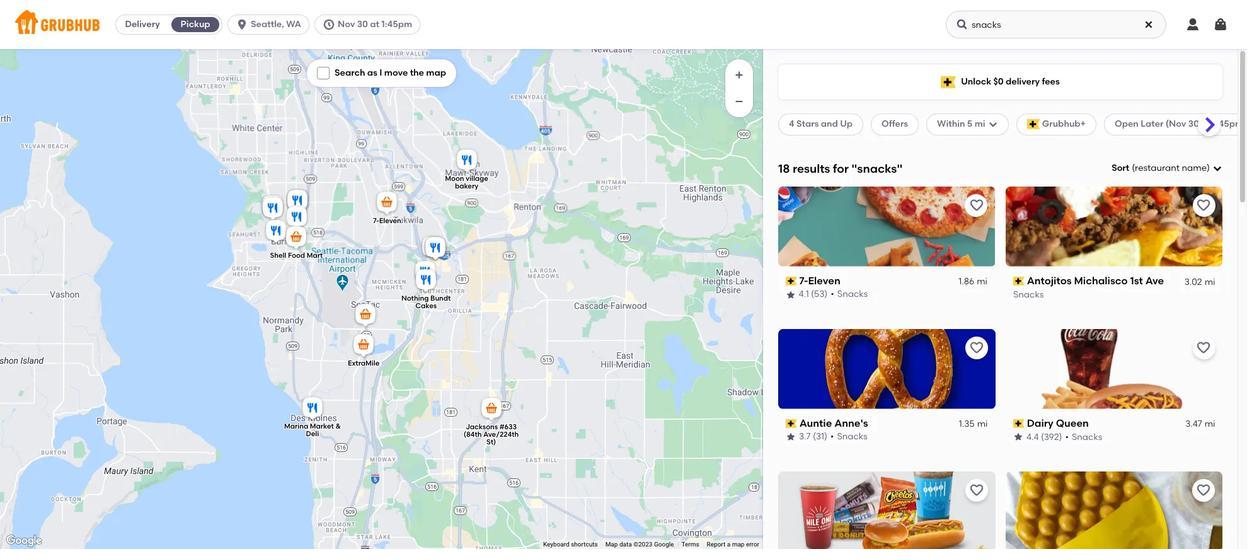 Task type: locate. For each thing, give the bounding box(es) containing it.
results
[[793, 161, 831, 176]]

30 right nov
[[357, 19, 368, 30]]

(nov
[[1166, 119, 1187, 129]]

ronnie's market image
[[263, 218, 288, 246]]

• right (31) at the right bottom of the page
[[831, 431, 834, 442]]

None field
[[1112, 162, 1223, 175]]

plus icon image
[[733, 69, 746, 81]]

star icon image for auntie anne's
[[786, 432, 796, 442]]

•
[[831, 289, 835, 300], [831, 431, 834, 442], [1065, 431, 1069, 442]]

30 right (nov
[[1189, 119, 1200, 129]]

as
[[367, 67, 378, 78]]

star icon image
[[786, 290, 796, 300], [786, 432, 796, 442], [1013, 432, 1023, 442]]

nothing bundt cakes image
[[413, 267, 438, 295]]

svg image up unlock
[[956, 18, 969, 31]]

4.1 (53)
[[799, 289, 828, 300]]

map right the
[[426, 67, 446, 78]]

subscription pass image for dairy queen
[[1013, 419, 1025, 428]]

0 vertical spatial 7-
[[373, 216, 379, 224]]

minus icon image
[[733, 95, 746, 108]]

1.86 mi
[[959, 276, 988, 287]]

antojitos michalisco 1st ave image
[[285, 188, 310, 215]]

terms link
[[682, 541, 700, 548]]

0 vertical spatial map
[[426, 67, 446, 78]]

shell food mart image
[[283, 224, 309, 252]]

save this restaurant image inside button
[[1197, 198, 1212, 213]]

0 vertical spatial save this restaurant image
[[1197, 198, 1212, 213]]

delivery
[[125, 19, 160, 30]]

star icon image left 4.4
[[1013, 432, 1023, 442]]

name
[[1182, 163, 1207, 173]]

1:45pm
[[382, 19, 412, 30]]

grubhub plus flag logo image left grubhub+
[[1027, 119, 1040, 130]]

mart
[[307, 251, 323, 259]]

snacks down queen
[[1072, 431, 1102, 442]]

&
[[335, 422, 341, 430]]

1:45pm)
[[1213, 119, 1247, 129]]

auntie anne's
[[800, 417, 868, 429]]

0 horizontal spatial 7-
[[373, 216, 379, 224]]

grubhub plus flag logo image for unlock $0 delivery fees
[[941, 76, 956, 88]]

pickup button
[[169, 14, 222, 35]]

mi for 7-eleven
[[978, 276, 988, 287]]

0 vertical spatial 7-eleven
[[373, 216, 401, 224]]

grubhub plus flag logo image left unlock
[[941, 76, 956, 88]]

snacks right (53)
[[838, 289, 868, 300]]

extramile image
[[351, 332, 376, 360]]

village
[[466, 174, 488, 182]]

svg image
[[1186, 17, 1201, 32], [1214, 17, 1229, 32], [323, 18, 335, 31], [1144, 20, 1154, 30]]

0 horizontal spatial at
[[370, 19, 379, 30]]

jacksons #633 (84th ave/224th st) image
[[479, 396, 504, 423]]

3.02
[[1185, 276, 1202, 287]]

sort ( restaurant name )
[[1112, 163, 1210, 173]]

eleven inside 'map' region
[[379, 216, 401, 224]]

4.4 (392)
[[1027, 431, 1062, 442]]

1 horizontal spatial eleven
[[809, 275, 841, 287]]

1 vertical spatial map
[[732, 541, 745, 548]]

star icon image left 4.1
[[786, 290, 796, 300]]

0 vertical spatial grubhub plus flag logo image
[[941, 76, 956, 88]]

• for anne's
[[831, 431, 834, 442]]

save this restaurant image
[[1197, 198, 1212, 213], [969, 483, 984, 498]]

at left "1:45pm)"
[[1202, 119, 1211, 129]]

save this restaurant image
[[969, 198, 984, 213], [969, 340, 984, 355], [1197, 340, 1212, 355], [1197, 483, 1212, 498]]

search
[[335, 67, 365, 78]]

open
[[1115, 119, 1139, 129]]

moon
[[445, 174, 464, 182]]

mi right the 1.86
[[978, 276, 988, 287]]

30
[[357, 19, 368, 30], [1189, 119, 1200, 129]]

moon village bakery image
[[454, 147, 479, 175]]

nov 30 at 1:45pm button
[[315, 14, 426, 35]]

up
[[840, 119, 853, 129]]

0 horizontal spatial eleven
[[379, 216, 401, 224]]

1 vertical spatial grubhub plus flag logo image
[[1027, 119, 1040, 130]]

shortcuts
[[571, 541, 598, 548]]

a
[[727, 541, 731, 548]]

snacks
[[838, 289, 868, 300], [1013, 289, 1044, 300], [837, 431, 868, 442], [1072, 431, 1102, 442]]

mi for auntie anne's
[[978, 419, 988, 429]]

(31)
[[813, 431, 828, 442]]

• right (53)
[[831, 289, 835, 300]]

1.35 mi
[[959, 419, 988, 429]]

svg image left seattle,
[[236, 18, 248, 31]]

1.86
[[959, 276, 975, 287]]

0 horizontal spatial 7-eleven
[[373, 216, 401, 224]]

anne's
[[835, 417, 868, 429]]

1 vertical spatial save this restaurant image
[[969, 483, 984, 498]]

1 horizontal spatial 7-
[[800, 275, 809, 287]]

subscription pass image for auntie anne's
[[786, 419, 797, 428]]

7-eleven inside 'map' region
[[373, 216, 401, 224]]

0 vertical spatial at
[[370, 19, 379, 30]]

unlock
[[961, 76, 992, 87]]

0 horizontal spatial save this restaurant image
[[969, 483, 984, 498]]

7 eleven image
[[374, 189, 399, 217]]

save this restaurant image for auntie anne's
[[969, 340, 984, 355]]

food
[[288, 251, 305, 259]]

mi right 1.35
[[978, 419, 988, 429]]

0 horizontal spatial 30
[[357, 19, 368, 30]]

svg image inside the seattle, wa button
[[236, 18, 248, 31]]

mi right 3.47
[[1205, 419, 1215, 429]]

jamba image
[[420, 234, 445, 262]]

terms
[[682, 541, 700, 548]]

save this restaurant button for antojitos michalisco 1st ave
[[1193, 194, 1215, 217]]

• snacks down anne's
[[831, 431, 868, 442]]

18 results for "snacks"
[[779, 161, 903, 176]]

svg image
[[236, 18, 248, 31], [956, 18, 969, 31], [988, 119, 998, 130], [1213, 163, 1223, 173]]

nov 30 at 1:45pm
[[338, 19, 412, 30]]

map
[[426, 67, 446, 78], [732, 541, 745, 548]]

1 vertical spatial 7-eleven
[[800, 275, 841, 287]]

1 horizontal spatial 30
[[1189, 119, 1200, 129]]

0 vertical spatial eleven
[[379, 216, 401, 224]]

save this restaurant image for antojitos michalisco 1st ave logo
[[1197, 198, 1212, 213]]

at inside button
[[370, 19, 379, 30]]

snacks down anne's
[[837, 431, 868, 442]]

at
[[370, 19, 379, 30], [1202, 119, 1211, 129]]

shell
[[270, 251, 286, 259]]

1 horizontal spatial grubhub plus flag logo image
[[1027, 119, 1040, 130]]

main navigation navigation
[[0, 0, 1248, 49]]

1 vertical spatial at
[[1202, 119, 1211, 129]]

mi right 5
[[975, 119, 986, 129]]

• down queen
[[1065, 431, 1069, 442]]

1 vertical spatial eleven
[[809, 275, 841, 287]]

star icon image left '3.7'
[[786, 432, 796, 442]]

grubhub+
[[1043, 119, 1086, 129]]

star icon image for dairy queen
[[1013, 432, 1023, 442]]

map data ©2023 google
[[606, 541, 674, 548]]

grubhub plus flag logo image
[[941, 76, 956, 88], [1027, 119, 1040, 130]]

mi
[[975, 119, 986, 129], [978, 276, 988, 287], [1205, 276, 1215, 287], [978, 419, 988, 429], [1205, 419, 1215, 429]]

at left the 1:45pm
[[370, 19, 379, 30]]

deli
[[306, 429, 319, 438]]

3.7
[[799, 431, 811, 442]]

1 horizontal spatial map
[[732, 541, 745, 548]]

snacks for auntie anne's
[[837, 431, 868, 442]]

extramile logo image
[[779, 471, 996, 549]]

antojitos michalisco 1st ave logo image
[[1006, 186, 1223, 267]]

mi right 3.02
[[1205, 276, 1215, 287]]

dairy queen image
[[259, 193, 285, 221]]

report a map error
[[707, 541, 760, 548]]

18
[[779, 161, 790, 176]]

• snacks for eleven
[[831, 289, 868, 300]]

• snacks down queen
[[1065, 431, 1102, 442]]

• snacks
[[831, 289, 868, 300], [831, 431, 868, 442], [1065, 431, 1102, 442]]

none field containing sort
[[1112, 162, 1223, 175]]

5
[[968, 119, 973, 129]]

4.1
[[799, 289, 810, 300]]

• snacks right (53)
[[831, 289, 868, 300]]

subscription pass image for 7-eleven
[[786, 277, 797, 286]]

save this restaurant button
[[965, 194, 988, 217], [1193, 194, 1215, 217], [965, 336, 988, 359], [1193, 336, 1215, 359], [965, 479, 988, 502], [1193, 479, 1215, 502]]

1 horizontal spatial save this restaurant image
[[1197, 198, 1212, 213]]

(392)
[[1041, 431, 1062, 442]]

eleven
[[379, 216, 401, 224], [809, 275, 841, 287]]

i
[[380, 67, 382, 78]]

• snacks for queen
[[1065, 431, 1102, 442]]

subscription pass image
[[1013, 277, 1025, 286]]

auntie anne's image
[[423, 235, 448, 263]]

1 vertical spatial 7-
[[800, 275, 809, 287]]

subscription pass image
[[786, 277, 797, 286], [786, 419, 797, 428], [1013, 419, 1025, 428]]

0 vertical spatial 30
[[357, 19, 368, 30]]

save this restaurant button for auntie anne's
[[965, 336, 988, 359]]

nov
[[338, 19, 355, 30]]

0 horizontal spatial grubhub plus flag logo image
[[941, 76, 956, 88]]

extramile
[[348, 359, 379, 367]]

map right 'a'
[[732, 541, 745, 548]]

for
[[833, 161, 849, 176]]



Task type: vqa. For each thing, say whether or not it's contained in the screenshot.
the Normal Cut on the right top of page
no



Task type: describe. For each thing, give the bounding box(es) containing it.
nothing bundt cakes
[[401, 294, 451, 310]]

snacks for dairy queen
[[1072, 431, 1102, 442]]

search as i move the map
[[335, 67, 446, 78]]

save this restaurant button for dairy queen
[[1193, 336, 1215, 359]]

moon village bakery
[[445, 174, 488, 190]]

save this restaurant image for 7-eleven
[[969, 198, 984, 213]]

jacksons #633 (84th ave/224th st)
[[464, 422, 519, 446]]

queen
[[1056, 417, 1089, 429]]

map
[[606, 541, 618, 548]]

happy lemon logo image
[[1006, 471, 1223, 549]]

offers
[[882, 119, 909, 129]]

mi for dairy queen
[[1205, 419, 1215, 429]]

svg image right 5
[[988, 119, 998, 130]]

happy lemon image
[[413, 259, 438, 287]]

save this restaurant button for 7-eleven
[[965, 194, 988, 217]]

3.7 (31)
[[799, 431, 828, 442]]

antojitos
[[1027, 275, 1072, 287]]

)
[[1207, 163, 1210, 173]]

30 inside button
[[357, 19, 368, 30]]

(53)
[[812, 289, 828, 300]]

move
[[384, 67, 408, 78]]

sort
[[1112, 163, 1130, 173]]

shell food mart
[[270, 251, 323, 259]]

$0
[[994, 76, 1004, 87]]

1 vertical spatial 30
[[1189, 119, 1200, 129]]

st)
[[486, 438, 496, 446]]

pierro bakery image
[[284, 204, 309, 232]]

dairy queen logo image
[[1006, 329, 1223, 409]]

auntie
[[800, 417, 832, 429]]

antojitos michalisco 1st ave
[[1027, 275, 1164, 287]]

royce' washington - westfield southcenter mall image
[[423, 235, 448, 263]]

wa
[[286, 19, 301, 30]]

market
[[310, 422, 334, 430]]

1.35
[[959, 419, 975, 429]]

later
[[1141, 119, 1164, 129]]

bakery
[[455, 182, 478, 190]]

1st
[[1130, 275, 1143, 287]]

keyboard shortcuts
[[543, 541, 598, 548]]

star icon image for 7-eleven
[[786, 290, 796, 300]]

©2023
[[634, 541, 653, 548]]

save this restaurant image for the extramile logo
[[969, 483, 984, 498]]

4
[[789, 119, 795, 129]]

marina market & deli
[[284, 422, 341, 438]]

0 horizontal spatial map
[[426, 67, 446, 78]]

map region
[[0, 0, 923, 549]]

svg image inside 'nov 30 at 1:45pm' button
[[323, 18, 335, 31]]

snacks down subscription pass image
[[1013, 289, 1044, 300]]

dairy queen
[[1027, 417, 1089, 429]]

grubhub plus flag logo image for grubhub+
[[1027, 119, 1040, 130]]

cakes
[[415, 302, 437, 310]]

keyboard shortcuts button
[[543, 540, 598, 549]]

seattle, wa
[[251, 19, 301, 30]]

3.47
[[1186, 419, 1202, 429]]

mi for antojitos michalisco 1st ave
[[1205, 276, 1215, 287]]

ave
[[1146, 275, 1164, 287]]

seattle, wa button
[[228, 14, 315, 35]]

tacos el hass image
[[260, 195, 285, 223]]

error
[[746, 541, 760, 548]]

• for queen
[[1065, 431, 1069, 442]]

#633
[[499, 422, 517, 431]]

pickup
[[181, 19, 210, 30]]

snacks for 7-eleven
[[838, 289, 868, 300]]

"snacks"
[[852, 161, 903, 176]]

marina
[[284, 422, 308, 430]]

fees
[[1042, 76, 1060, 87]]

the
[[410, 67, 424, 78]]

dairy
[[1027, 417, 1054, 429]]

auntie anne's logo image
[[779, 329, 996, 409]]

svg image right )
[[1213, 163, 1223, 173]]

seattle,
[[251, 19, 284, 30]]

3.02 mi
[[1185, 276, 1215, 287]]

within 5 mi
[[938, 119, 986, 129]]

and
[[821, 119, 838, 129]]

7-eleven logo image
[[779, 186, 996, 267]]

ave/224th
[[483, 430, 519, 438]]

(
[[1132, 163, 1135, 173]]

bundt
[[430, 294, 451, 302]]

delivery
[[1006, 76, 1040, 87]]

report a map error link
[[707, 541, 760, 548]]

4 stars and up
[[789, 119, 853, 129]]

7- inside 'map' region
[[373, 216, 379, 224]]

keyboard
[[543, 541, 570, 548]]

open later (nov 30 at 1:45pm)
[[1115, 119, 1247, 129]]

within
[[938, 119, 965, 129]]

report
[[707, 541, 726, 548]]

3.47 mi
[[1186, 419, 1215, 429]]

data
[[620, 541, 632, 548]]

unlock $0 delivery fees
[[961, 76, 1060, 87]]

delivery button
[[116, 14, 169, 35]]

jacksons
[[466, 422, 498, 431]]

Search for food, convenience, alcohol... search field
[[946, 11, 1167, 38]]

michalisco
[[1074, 275, 1128, 287]]

1 horizontal spatial at
[[1202, 119, 1211, 129]]

marina market & deli image
[[300, 395, 325, 423]]

sea tac marathon image
[[353, 302, 378, 329]]

google
[[654, 541, 674, 548]]

1 horizontal spatial 7-eleven
[[800, 275, 841, 287]]

• snacks for anne's
[[831, 431, 868, 442]]

google image
[[3, 533, 45, 549]]

nothing
[[401, 294, 429, 302]]

stars
[[797, 119, 819, 129]]

mawadda cafe image
[[285, 188, 310, 215]]

• for eleven
[[831, 289, 835, 300]]

save this restaurant image for dairy queen
[[1197, 340, 1212, 355]]

(84th
[[464, 430, 482, 438]]



